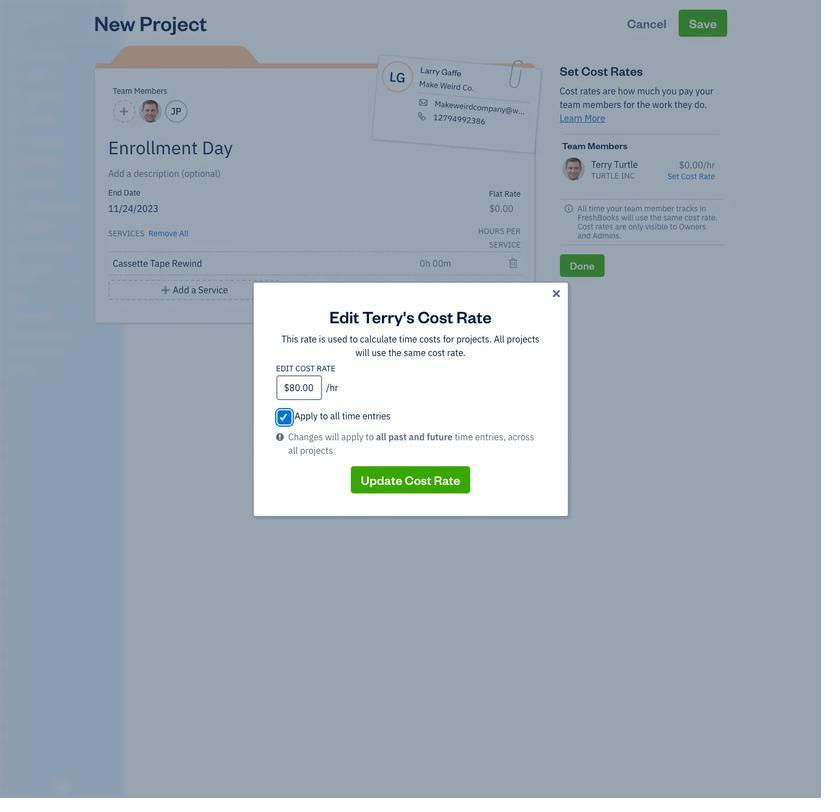 Task type: locate. For each thing, give the bounding box(es) containing it.
all right apply
[[331, 410, 340, 422]]

use
[[636, 213, 649, 223], [372, 347, 387, 358]]

0 vertical spatial are
[[603, 85, 617, 97]]

all left past
[[376, 431, 387, 443]]

0 horizontal spatial all
[[288, 445, 298, 456]]

amount (usd) text field for cost
[[276, 375, 322, 400]]

the inside all time your team member tracks in freshbooks will use the same cost rate. cost rates are only visible to owners and admins.
[[651, 213, 662, 223]]

/hr inside $0.00 /hr set cost rate
[[704, 159, 716, 171]]

cost inside 'this rate is used to calculate time costs for projects. all projects will use the same cost rate.'
[[428, 347, 445, 358]]

amount (usd) text field for rate
[[489, 203, 514, 214]]

1 vertical spatial same
[[404, 347, 426, 358]]

1 horizontal spatial inc
[[622, 171, 635, 181]]

0 vertical spatial inc
[[44, 10, 60, 21]]

team members
[[113, 86, 168, 96], [563, 140, 628, 152]]

1 horizontal spatial team
[[563, 140, 586, 152]]

save
[[690, 15, 718, 31]]

the inside 'this rate is used to calculate time costs for projects. all projects will use the same cost rate.'
[[389, 347, 402, 358]]

0 horizontal spatial use
[[372, 347, 387, 358]]

turtle up owner
[[9, 10, 41, 21]]

apply
[[295, 410, 318, 422]]

time
[[589, 204, 605, 214], [399, 333, 418, 345], [342, 410, 361, 422], [455, 431, 473, 443]]

set cost rate button
[[668, 171, 716, 182]]

rates
[[581, 85, 601, 97], [596, 222, 614, 232]]

0 vertical spatial team
[[113, 86, 132, 96]]

0 horizontal spatial rate.
[[448, 347, 466, 358]]

will up admins.
[[622, 213, 634, 223]]

cost down costs
[[428, 347, 445, 358]]

are inside "cost rates are how much you pay your team members for the work they do. learn more"
[[603, 85, 617, 97]]

1 horizontal spatial rate.
[[702, 213, 718, 223]]

2 vertical spatial all
[[288, 445, 298, 456]]

projects down the changes
[[300, 445, 333, 456]]

and inside all time your team member tracks in freshbooks will use the same cost rate. cost rates are only visible to owners and admins.
[[578, 231, 591, 241]]

0 horizontal spatial /hr
[[327, 382, 338, 393]]

how
[[619, 85, 636, 97]]

turtle inside turtle inc owner
[[9, 10, 41, 21]]

rate
[[700, 171, 716, 182], [505, 189, 521, 199], [457, 306, 492, 327], [434, 472, 461, 488]]

are left only
[[616, 222, 627, 232]]

1 horizontal spatial team members
[[563, 140, 628, 152]]

0 vertical spatial /hr
[[704, 159, 716, 171]]

the
[[638, 99, 651, 110], [651, 213, 662, 223], [389, 347, 402, 358]]

and right past
[[409, 431, 425, 443]]

your up do.
[[696, 85, 714, 97]]

will inside 'this rate is used to calculate time costs for projects. all projects will use the same cost rate.'
[[356, 347, 370, 358]]

1 vertical spatial and
[[409, 431, 425, 443]]

0 horizontal spatial for
[[443, 333, 455, 345]]

remove
[[149, 229, 177, 239]]

time inside all time your team member tracks in freshbooks will use the same cost rate. cost rates are only visible to owners and admins.
[[589, 204, 605, 214]]

apply to all time entries
[[295, 410, 391, 422]]

cassette
[[113, 258, 148, 269]]

1 horizontal spatial members
[[588, 140, 628, 152]]

1 horizontal spatial will
[[356, 347, 370, 358]]

all right remove
[[179, 229, 189, 239]]

1 horizontal spatial your
[[696, 85, 714, 97]]

cost
[[685, 213, 700, 223], [428, 347, 445, 358]]

members
[[134, 86, 168, 96], [588, 140, 628, 152]]

rate. down the projects.
[[448, 347, 466, 358]]

flat
[[489, 189, 503, 199]]

terry
[[592, 159, 613, 170]]

learn more link
[[560, 113, 606, 124]]

0 vertical spatial will
[[622, 213, 634, 223]]

2 horizontal spatial all
[[578, 204, 587, 214]]

0 horizontal spatial members
[[134, 86, 168, 96]]

team
[[113, 86, 132, 96], [563, 140, 586, 152]]

1 horizontal spatial all
[[494, 333, 505, 345]]

calculate
[[360, 333, 397, 345]]

end date
[[108, 188, 141, 198]]

0 horizontal spatial and
[[409, 431, 425, 443]]

all
[[578, 204, 587, 214], [179, 229, 189, 239], [494, 333, 505, 345]]

cost right update
[[405, 472, 432, 488]]

rate
[[317, 363, 336, 374]]

turtle
[[9, 10, 41, 21], [592, 171, 620, 181]]

tracks
[[677, 204, 699, 214]]

0 horizontal spatial all
[[179, 229, 189, 239]]

0 horizontal spatial projects
[[300, 445, 333, 456]]

rate
[[301, 333, 317, 345]]

all inside the time entries, across all projects
[[288, 445, 298, 456]]

1 horizontal spatial and
[[578, 231, 591, 241]]

project image
[[7, 178, 21, 190]]

1 vertical spatial will
[[356, 347, 370, 358]]

0 vertical spatial for
[[624, 99, 635, 110]]

are up members
[[603, 85, 617, 97]]

0h
[[490, 282, 500, 294]]

time right info image
[[589, 204, 605, 214]]

update
[[361, 472, 403, 488]]

1 horizontal spatial amount (usd) text field
[[489, 203, 514, 214]]

close image
[[551, 287, 563, 301]]

hours
[[479, 226, 505, 236]]

used
[[328, 333, 348, 345]]

your
[[696, 85, 714, 97], [607, 204, 623, 214]]

1 vertical spatial amount (usd) text field
[[276, 375, 322, 400]]

all right info image
[[578, 204, 587, 214]]

time inside the time entries, across all projects
[[455, 431, 473, 443]]

chart image
[[7, 243, 21, 254]]

will left the apply
[[325, 431, 340, 443]]

time left costs
[[399, 333, 418, 345]]

0 horizontal spatial amount (usd) text field
[[276, 375, 322, 400]]

1 vertical spatial the
[[651, 213, 662, 223]]

/hr down 'rate'
[[327, 382, 338, 393]]

end
[[108, 188, 122, 198]]

turtle
[[615, 159, 639, 170]]

edit terry's cost rate dialog
[[0, 268, 822, 531]]

team up add team member image
[[113, 86, 132, 96]]

rate. inside all time your team member tracks in freshbooks will use the same cost rate. cost rates are only visible to owners and admins.
[[702, 213, 718, 223]]

0 vertical spatial all
[[578, 204, 587, 214]]

0 horizontal spatial turtle
[[9, 10, 41, 21]]

Amount (USD) text field
[[489, 203, 514, 214], [276, 375, 322, 400]]

turtle down terry
[[592, 171, 620, 181]]

0 vertical spatial same
[[664, 213, 683, 223]]

inc
[[44, 10, 60, 21], [622, 171, 635, 181]]

1 vertical spatial members
[[588, 140, 628, 152]]

1 vertical spatial team members
[[563, 140, 628, 152]]

edit terry's cost rate
[[330, 306, 492, 327]]

1 vertical spatial cost
[[428, 347, 445, 358]]

0 horizontal spatial inc
[[44, 10, 60, 21]]

cost up done
[[578, 222, 594, 232]]

and inside edit terry's cost rate dialog
[[409, 431, 425, 443]]

1 vertical spatial turtle
[[592, 171, 620, 181]]

rewind
[[172, 258, 202, 269]]

learn
[[560, 113, 583, 124]]

all right the projects.
[[494, 333, 505, 345]]

the down much
[[638, 99, 651, 110]]

the right only
[[651, 213, 662, 223]]

1 vertical spatial team
[[625, 204, 643, 214]]

for right costs
[[443, 333, 455, 345]]

0 vertical spatial rates
[[581, 85, 601, 97]]

0h 00m text field
[[420, 258, 452, 269]]

rate.
[[702, 213, 718, 223], [448, 347, 466, 358]]

for down the how
[[624, 99, 635, 110]]

use inside all time your team member tracks in freshbooks will use the same cost rate. cost rates are only visible to owners and admins.
[[636, 213, 649, 223]]

1 horizontal spatial turtle
[[592, 171, 620, 181]]

1 vertical spatial rate.
[[448, 347, 466, 358]]

cost
[[582, 63, 609, 79], [560, 85, 579, 97], [682, 171, 698, 182], [578, 222, 594, 232], [418, 306, 454, 327], [405, 472, 432, 488]]

0 horizontal spatial will
[[325, 431, 340, 443]]

cassette tape rewind
[[113, 258, 202, 269]]

to right apply
[[320, 410, 328, 422]]

1 horizontal spatial cost
[[685, 213, 700, 223]]

to inside 'this rate is used to calculate time costs for projects. all projects will use the same cost rate.'
[[350, 333, 358, 345]]

1 horizontal spatial for
[[624, 99, 635, 110]]

add team member image
[[119, 105, 129, 118]]

1 vertical spatial /hr
[[327, 382, 338, 393]]

1 horizontal spatial /hr
[[704, 159, 716, 171]]

1 vertical spatial projects
[[300, 445, 333, 456]]

1 vertical spatial are
[[616, 222, 627, 232]]

team down learn
[[563, 140, 586, 152]]

same
[[664, 213, 683, 223], [404, 347, 426, 358]]

projects.
[[457, 333, 492, 345]]

team members up add team member image
[[113, 86, 168, 96]]

rate down future
[[434, 472, 461, 488]]

1 vertical spatial your
[[607, 204, 623, 214]]

save button
[[680, 10, 728, 37]]

the inside "cost rates are how much you pay your team members for the work they do. learn more"
[[638, 99, 651, 110]]

time right future
[[455, 431, 473, 443]]

0 vertical spatial projects
[[507, 333, 540, 345]]

do.
[[695, 99, 708, 110]]

0 vertical spatial rate.
[[702, 213, 718, 223]]

inc inside terry turtle turtle inc
[[622, 171, 635, 181]]

timer image
[[7, 200, 21, 211]]

1 vertical spatial set
[[668, 171, 680, 182]]

rates up members
[[581, 85, 601, 97]]

team up learn
[[560, 99, 581, 110]]

will down calculate
[[356, 347, 370, 358]]

2 horizontal spatial will
[[622, 213, 634, 223]]

set
[[560, 63, 580, 79], [668, 171, 680, 182]]

projects
[[507, 333, 540, 345], [300, 445, 333, 456]]

remove project service image
[[509, 257, 519, 270]]

dashboard image
[[7, 49, 21, 61]]

2 horizontal spatial all
[[376, 431, 387, 443]]

0 horizontal spatial cost
[[428, 347, 445, 358]]

cost up costs
[[418, 306, 454, 327]]

cost inside all time your team member tracks in freshbooks will use the same cost rate. cost rates are only visible to owners and admins.
[[685, 213, 700, 223]]

1 vertical spatial rates
[[596, 222, 614, 232]]

1 horizontal spatial set
[[668, 171, 680, 182]]

for inside "cost rates are how much you pay your team members for the work they do. learn more"
[[624, 99, 635, 110]]

expense image
[[7, 157, 21, 168]]

projects right the projects.
[[507, 333, 540, 345]]

1 horizontal spatial all
[[331, 410, 340, 422]]

0 horizontal spatial team members
[[113, 86, 168, 96]]

0 horizontal spatial set
[[560, 63, 580, 79]]

cost up learn
[[560, 85, 579, 97]]

End date in  format text field
[[108, 203, 315, 214]]

0 vertical spatial team members
[[113, 86, 168, 96]]

are inside all time your team member tracks in freshbooks will use the same cost rate. cost rates are only visible to owners and admins.
[[616, 222, 627, 232]]

hours per service
[[479, 226, 521, 250]]

update cost rate button
[[351, 466, 471, 494]]

your inside all time your team member tracks in freshbooks will use the same cost rate. cost rates are only visible to owners and admins.
[[607, 204, 623, 214]]

cost down $0.00
[[682, 171, 698, 182]]

set up learn
[[560, 63, 580, 79]]

1 vertical spatial all
[[376, 431, 387, 443]]

in
[[700, 204, 707, 214]]

00m
[[503, 282, 521, 294]]

done button
[[560, 254, 605, 277]]

cost left in
[[685, 213, 700, 223]]

0 horizontal spatial same
[[404, 347, 426, 358]]

you
[[663, 85, 677, 97]]

1 horizontal spatial projects
[[507, 333, 540, 345]]

team members up terry
[[563, 140, 628, 152]]

the down calculate
[[389, 347, 402, 358]]

edit
[[330, 306, 360, 327]]

2 vertical spatial will
[[325, 431, 340, 443]]

set down $0.00
[[668, 171, 680, 182]]

0 vertical spatial the
[[638, 99, 651, 110]]

all down the changes
[[288, 445, 298, 456]]

apply
[[342, 431, 364, 443]]

/hr up set cost rate button
[[704, 159, 716, 171]]

$0.00
[[680, 159, 704, 171]]

new
[[94, 10, 136, 36]]

to right visible
[[671, 222, 678, 232]]

rate. inside 'this rate is used to calculate time costs for projects. all projects will use the same cost rate.'
[[448, 347, 466, 358]]

jp
[[171, 106, 181, 117]]

project
[[140, 10, 207, 36]]

1 vertical spatial inc
[[622, 171, 635, 181]]

rate right flat
[[505, 189, 521, 199]]

amount (usd) text field down cost
[[276, 375, 322, 400]]

all
[[331, 410, 340, 422], [376, 431, 387, 443], [288, 445, 298, 456]]

0 vertical spatial and
[[578, 231, 591, 241]]

amount (usd) text field inside edit terry's cost rate dialog
[[276, 375, 322, 400]]

rate inside $0.00 /hr set cost rate
[[700, 171, 716, 182]]

1 horizontal spatial use
[[636, 213, 649, 223]]

1 horizontal spatial same
[[664, 213, 683, 223]]

pay
[[680, 85, 694, 97]]

1 vertical spatial use
[[372, 347, 387, 358]]

0 horizontal spatial your
[[607, 204, 623, 214]]

rates left only
[[596, 222, 614, 232]]

is
[[319, 333, 326, 345]]

0 vertical spatial use
[[636, 213, 649, 223]]

2 vertical spatial the
[[389, 347, 402, 358]]

to right used
[[350, 333, 358, 345]]

team up only
[[625, 204, 643, 214]]

cost inside $0.00 /hr set cost rate
[[682, 171, 698, 182]]

/hr
[[704, 159, 716, 171], [327, 382, 338, 393]]

flat rate
[[489, 189, 521, 199]]

0 vertical spatial turtle
[[9, 10, 41, 21]]

rates inside all time your team member tracks in freshbooks will use the same cost rate. cost rates are only visible to owners and admins.
[[596, 222, 614, 232]]

rate up the projects.
[[457, 306, 492, 327]]

0 vertical spatial cost
[[685, 213, 700, 223]]

0 vertical spatial amount (usd) text field
[[489, 203, 514, 214]]

rates inside "cost rates are how much you pay your team members for the work they do. learn more"
[[581, 85, 601, 97]]

/hr inside edit terry's cost rate dialog
[[327, 382, 338, 393]]

add
[[173, 285, 189, 296]]

1 horizontal spatial team
[[625, 204, 643, 214]]

0 vertical spatial all
[[331, 410, 340, 422]]

rate. right tracks
[[702, 213, 718, 223]]

0 horizontal spatial team
[[560, 99, 581, 110]]

time inside 'this rate is used to calculate time costs for projects. all projects will use the same cost rate.'
[[399, 333, 418, 345]]

check image
[[279, 412, 289, 423]]

and down freshbooks
[[578, 231, 591, 241]]

to
[[671, 222, 678, 232], [350, 333, 358, 345], [320, 410, 328, 422], [366, 431, 374, 443]]

amount (usd) text field down flat rate
[[489, 203, 514, 214]]

0 vertical spatial team
[[560, 99, 581, 110]]

rate down $0.00
[[700, 171, 716, 182]]

your up admins.
[[607, 204, 623, 214]]

0 vertical spatial your
[[696, 85, 714, 97]]

0 horizontal spatial team
[[113, 86, 132, 96]]

2 vertical spatial all
[[494, 333, 505, 345]]

1 vertical spatial for
[[443, 333, 455, 345]]

members
[[583, 99, 622, 110]]



Task type: vqa. For each thing, say whether or not it's contained in the screenshot.
chevronDown icon on the right of page
no



Task type: describe. For each thing, give the bounding box(es) containing it.
1 vertical spatial team
[[563, 140, 586, 152]]

cost inside "button"
[[405, 472, 432, 488]]

services
[[108, 229, 145, 239]]

work
[[653, 99, 673, 110]]

entries,
[[476, 431, 506, 443]]

same inside 'this rate is used to calculate time costs for projects. all projects will use the same cost rate.'
[[404, 347, 426, 358]]

$0.00 /hr set cost rate
[[668, 159, 716, 182]]

terry turtle turtle inc
[[592, 159, 639, 181]]

cost inside "cost rates are how much you pay your team members for the work they do. learn more"
[[560, 85, 579, 97]]

all inside all time your team member tracks in freshbooks will use the same cost rate. cost rates are only visible to owners and admins.
[[578, 204, 587, 214]]

costs
[[420, 333, 441, 345]]

past
[[389, 431, 407, 443]]

add a service button
[[108, 280, 280, 300]]

cancel button
[[618, 10, 677, 37]]

settings image
[[8, 365, 121, 374]]

1 vertical spatial all
[[179, 229, 189, 239]]

terry's
[[363, 306, 415, 327]]

team inside all time your team member tracks in freshbooks will use the same cost rate. cost rates are only visible to owners and admins.
[[625, 204, 643, 214]]

bank connections image
[[8, 347, 121, 356]]

this
[[282, 333, 299, 345]]

changes
[[288, 431, 323, 443]]

changes will apply to all past and future
[[288, 431, 453, 443]]

more
[[585, 113, 606, 124]]

freshbooks image
[[53, 781, 71, 794]]

cost
[[296, 363, 315, 374]]

services remove all
[[108, 229, 189, 239]]

team inside "cost rates are how much you pay your team members for the work they do. learn more"
[[560, 99, 581, 110]]

tape
[[150, 258, 170, 269]]

cost inside all time your team member tracks in freshbooks will use the same cost rate. cost rates are only visible to owners and admins.
[[578, 222, 594, 232]]

set inside $0.00 /hr set cost rate
[[668, 171, 680, 182]]

to inside all time your team member tracks in freshbooks will use the same cost rate. cost rates are only visible to owners and admins.
[[671, 222, 678, 232]]

remove all button
[[146, 225, 189, 240]]

for inside 'this rate is used to calculate time costs for projects. all projects will use the same cost rate.'
[[443, 333, 455, 345]]

time up the apply
[[342, 410, 361, 422]]

admins.
[[593, 231, 622, 241]]

owners
[[680, 222, 707, 232]]

apps image
[[8, 293, 121, 302]]

turtle inc owner
[[9, 10, 60, 31]]

estimate image
[[7, 92, 21, 104]]

only
[[629, 222, 644, 232]]

across
[[508, 431, 535, 443]]

same inside all time your team member tracks in freshbooks will use the same cost rate. cost rates are only visible to owners and admins.
[[664, 213, 683, 223]]

total
[[438, 282, 459, 294]]

a
[[191, 285, 196, 296]]

future
[[427, 431, 453, 443]]

will inside all time your team member tracks in freshbooks will use the same cost rate. cost rates are only visible to owners and admins.
[[622, 213, 634, 223]]

owner
[[9, 23, 30, 31]]

to right the apply
[[366, 431, 374, 443]]

rate inside "button"
[[434, 472, 461, 488]]

cost left rates
[[582, 63, 609, 79]]

set cost rates
[[560, 63, 644, 79]]

0 vertical spatial members
[[134, 86, 168, 96]]

report image
[[7, 264, 21, 275]]

this rate is used to calculate time costs for projects. all projects will use the same cost rate.
[[282, 333, 540, 358]]

turtle inside terry turtle turtle inc
[[592, 171, 620, 181]]

date
[[124, 188, 141, 198]]

entries
[[363, 410, 391, 422]]

service
[[490, 240, 521, 250]]

add a service
[[173, 285, 228, 296]]

done
[[570, 259, 595, 272]]

projects inside the time entries, across all projects
[[300, 445, 333, 456]]

main element
[[0, 0, 153, 799]]

payment image
[[7, 135, 21, 147]]

much
[[638, 85, 661, 97]]

info image
[[565, 204, 574, 213]]

projects inside 'this rate is used to calculate time costs for projects. all projects will use the same cost rate.'
[[507, 333, 540, 345]]

new project
[[94, 10, 207, 36]]

client image
[[7, 71, 21, 82]]

time entries, across all projects
[[288, 431, 535, 456]]

they
[[675, 99, 693, 110]]

Project Name text field
[[108, 136, 419, 159]]

member
[[645, 204, 675, 214]]

items and services image
[[8, 329, 121, 338]]

plus image
[[160, 283, 171, 297]]

money image
[[7, 221, 21, 232]]

all time your team member tracks in freshbooks will use the same cost rate. cost rates are only visible to owners and admins.
[[578, 204, 718, 241]]

Project Description text field
[[108, 167, 419, 180]]

your inside "cost rates are how much you pay your team members for the work they do. learn more"
[[696, 85, 714, 97]]

exclamationcircle image
[[276, 430, 284, 444]]

total hours: 0h 00m
[[438, 282, 521, 294]]

use inside 'this rate is used to calculate time costs for projects. all projects will use the same cost rate.'
[[372, 347, 387, 358]]

cancel
[[628, 15, 667, 31]]

service
[[198, 285, 228, 296]]

rates
[[611, 63, 644, 79]]

all inside 'this rate is used to calculate time costs for projects. all projects will use the same cost rate.'
[[494, 333, 505, 345]]

hours:
[[461, 282, 488, 294]]

0 vertical spatial set
[[560, 63, 580, 79]]

edit
[[276, 363, 294, 374]]

inc inside turtle inc owner
[[44, 10, 60, 21]]

edit cost rate
[[276, 363, 336, 374]]

per
[[507, 226, 521, 236]]

update cost rate
[[361, 472, 461, 488]]

cost rates are how much you pay your team members for the work they do. learn more
[[560, 85, 714, 124]]

invoice image
[[7, 114, 21, 125]]

team members image
[[8, 311, 121, 320]]

visible
[[646, 222, 669, 232]]

freshbooks
[[578, 213, 620, 223]]



